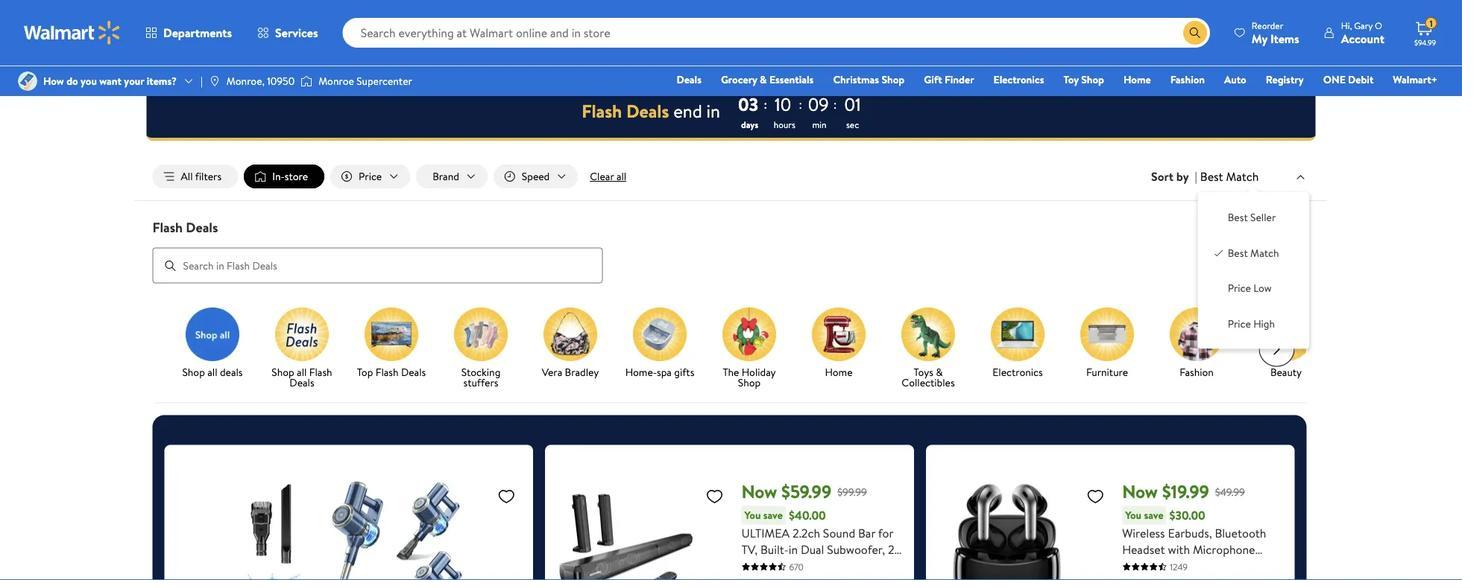 Task type: describe. For each thing, give the bounding box(es) containing it.
gary
[[1355, 19, 1373, 32]]

electronics image
[[991, 308, 1044, 361]]

Best Match radio
[[1213, 246, 1225, 258]]

for
[[878, 525, 894, 542]]

ipx7
[[1204, 558, 1227, 575]]

christmas
[[833, 72, 879, 87]]

departments
[[163, 25, 232, 41]]

1 vertical spatial electronics link
[[979, 308, 1056, 381]]

shop all deals
[[182, 365, 242, 380]]

$59.99
[[782, 480, 832, 505]]

1 vertical spatial best
[[1228, 210, 1248, 225]]

toy
[[1064, 72, 1079, 87]]

sound
[[823, 525, 856, 542]]

save for $19.99
[[1144, 509, 1164, 523]]

all for clear all
[[617, 169, 627, 184]]

, inside you save $40.00 ultimea 2.2ch sound bar for tv, built-in dual subwoofer, 2 in 1 separable bluetooth 5.3 soundbar , bassmax adjusta
[[793, 575, 796, 581]]

services button
[[245, 15, 331, 51]]

1 vertical spatial electronics
[[992, 365, 1043, 380]]

grocery
[[721, 72, 758, 87]]

store
[[285, 169, 308, 184]]

Search search field
[[343, 18, 1210, 48]]

best match button
[[1198, 167, 1310, 187]]

shop all image
[[185, 308, 239, 361]]

add to favorites list, ultimea 2.2ch sound bar for tv, built-in dual subwoofer, 2 in 1 separable bluetooth 5.3 soundbar , bassmax adjustable tv surround sound bar, hdmi-arc/optical/aux home theater speakers, wall mount image
[[706, 487, 724, 506]]

0 horizontal spatial home
[[825, 365, 852, 380]]

: for 09
[[834, 96, 837, 113]]

do
[[66, 74, 78, 88]]

save for $59.99
[[763, 509, 783, 523]]

0 vertical spatial fashion link
[[1164, 72, 1212, 88]]

monroe, 10950
[[227, 74, 295, 88]]

Search in Flash Deals search field
[[153, 248, 603, 284]]

soundbar
[[742, 575, 790, 581]]

10
[[775, 92, 792, 117]]

bassmax
[[799, 575, 843, 581]]

match inside dropdown button
[[1226, 168, 1259, 185]]

0 horizontal spatial |
[[201, 74, 203, 88]]

you save $30.00 wireless earbuds, bluetooth headset with microphone touch control , ipx7 waterproof, high-fidel
[[1123, 508, 1268, 581]]

days
[[741, 118, 759, 131]]

speed
[[522, 169, 550, 184]]

1 horizontal spatial home link
[[1117, 72, 1158, 88]]

clear all button
[[584, 165, 633, 189]]

shop all flash deals
[[271, 365, 332, 390]]

option group containing best seller
[[1210, 205, 1297, 337]]

2
[[888, 542, 895, 558]]

sort
[[1152, 169, 1174, 185]]

account
[[1341, 30, 1385, 47]]

hours
[[774, 118, 796, 131]]

hi,
[[1341, 19, 1352, 32]]

$19.99
[[1162, 480, 1209, 505]]

shop right the christmas
[[882, 72, 905, 87]]

flash inside shop all flash deals
[[309, 365, 332, 380]]

filters
[[195, 169, 222, 184]]

$49.99
[[1215, 485, 1245, 500]]

auto
[[1225, 72, 1247, 87]]

flash inside search box
[[153, 218, 183, 237]]

 image for monroe, 10950
[[209, 75, 221, 87]]

top flash deals
[[357, 365, 426, 380]]

shop all deals link
[[173, 308, 251, 381]]

toys & collectibles
[[902, 365, 955, 390]]

$40.00
[[789, 508, 826, 524]]

with
[[1168, 542, 1190, 558]]

you for now $19.99
[[1126, 509, 1142, 523]]

vera
[[542, 365, 562, 380]]

now for now $59.99
[[742, 480, 777, 505]]

registry
[[1266, 72, 1304, 87]]

shop inside "the holiday shop"
[[738, 376, 760, 390]]

wireless
[[1123, 525, 1165, 542]]

now $19.99 group
[[938, 458, 1283, 581]]

now $19.99 $49.99
[[1123, 480, 1245, 505]]

01 sec
[[845, 92, 861, 131]]

match inside option group
[[1251, 246, 1279, 260]]

in-store
[[272, 169, 308, 184]]

monroe,
[[227, 74, 265, 88]]

price button
[[330, 165, 410, 189]]

best inside dropdown button
[[1201, 168, 1224, 185]]

toys & collectibles link
[[889, 308, 967, 391]]

deals
[[220, 365, 242, 380]]

grocery & essentials
[[721, 72, 814, 87]]

1 vertical spatial home link
[[800, 308, 877, 381]]

2 : from the left
[[799, 96, 802, 113]]

vera bradley
[[542, 365, 599, 380]]

sort and filter section element
[[135, 153, 1328, 201]]

items?
[[147, 74, 177, 88]]

01
[[845, 92, 861, 117]]

& for toys
[[936, 365, 943, 380]]

best match inside dropdown button
[[1201, 168, 1259, 185]]

$94.99
[[1415, 37, 1437, 47]]

shop inside shop all flash deals
[[271, 365, 294, 380]]

flash up clear
[[582, 99, 622, 124]]

toy shop
[[1064, 72, 1104, 87]]

christmas shop link
[[827, 72, 912, 88]]

03
[[738, 92, 759, 117]]

price low
[[1228, 281, 1272, 296]]

top flash deals link
[[352, 308, 430, 381]]

deals up end
[[677, 72, 702, 87]]

one
[[1324, 72, 1346, 87]]

furniture
[[1086, 365, 1128, 380]]

the holiday shop image
[[722, 308, 776, 361]]

1 horizontal spatial in
[[742, 558, 751, 575]]

stocking
[[461, 365, 500, 380]]

walmart+
[[1393, 72, 1438, 87]]

0 vertical spatial electronics link
[[987, 72, 1051, 88]]

deals inside search box
[[186, 218, 218, 237]]

my
[[1252, 30, 1268, 47]]

next slide for chipmodulewithimages list image
[[1259, 332, 1295, 367]]

Flash Deals search field
[[135, 218, 1328, 284]]

speed button
[[494, 165, 578, 189]]

now for now $19.99
[[1123, 480, 1158, 505]]

best match inside option group
[[1228, 246, 1279, 260]]

in-store button
[[244, 165, 324, 189]]

 image for monroe supercenter
[[301, 74, 313, 89]]

: for 03
[[764, 96, 767, 113]]

10950
[[267, 74, 295, 88]]

by
[[1177, 169, 1189, 185]]

essentials
[[770, 72, 814, 87]]

deals left end
[[627, 99, 669, 124]]

debit
[[1348, 72, 1374, 87]]

beauty
[[1270, 365, 1302, 380]]

all for shop all flash deals
[[297, 365, 306, 380]]

reorder my items
[[1252, 19, 1300, 47]]

seller
[[1251, 210, 1276, 225]]

hi, gary o account
[[1341, 19, 1385, 47]]

0 vertical spatial 1
[[1430, 17, 1433, 30]]

1249
[[1170, 561, 1188, 574]]

stuffers
[[463, 376, 498, 390]]

one debit
[[1324, 72, 1374, 87]]

09
[[808, 92, 829, 117]]

furniture image
[[1080, 308, 1134, 361]]



Task type: vqa. For each thing, say whether or not it's contained in the screenshot.
You corresponding to Now $59.99
yes



Task type: locate. For each thing, give the bounding box(es) containing it.
you save $40.00 ultimea 2.2ch sound bar for tv, built-in dual subwoofer, 2 in 1 separable bluetooth 5.3 soundbar , bassmax adjusta
[[742, 508, 900, 581]]

all inside shop all flash deals
[[297, 365, 306, 380]]

| right by
[[1195, 169, 1198, 185]]

toy shop link
[[1057, 72, 1111, 88]]

sort by |
[[1152, 169, 1198, 185]]

1 vertical spatial 1
[[754, 558, 758, 575]]

2 horizontal spatial all
[[617, 169, 627, 184]]

gift
[[924, 72, 942, 87]]

3 : from the left
[[834, 96, 837, 113]]

save up ultimea
[[763, 509, 783, 523]]

best right the best match option
[[1228, 246, 1248, 260]]

0 horizontal spatial 1
[[754, 558, 758, 575]]

bluetooth up ipx7
[[1215, 525, 1267, 542]]

you up wireless
[[1126, 509, 1142, 523]]

stocking stuffers
[[461, 365, 500, 390]]

& for grocery
[[760, 72, 767, 87]]

fashion image
[[1170, 308, 1223, 361]]

option group
[[1210, 205, 1297, 337]]

2 vertical spatial price
[[1228, 317, 1251, 331]]

flash deals end in
[[582, 99, 720, 124]]

| inside sort and filter section element
[[1195, 169, 1198, 185]]

flash deals image
[[275, 308, 329, 361]]

1 horizontal spatial now
[[1123, 480, 1158, 505]]

shop down the holiday shop image
[[738, 376, 760, 390]]

you for now $59.99
[[745, 509, 761, 523]]

high
[[1254, 317, 1275, 331]]

1 horizontal spatial 1
[[1430, 17, 1433, 30]]

1 now from the left
[[742, 480, 777, 505]]

home link
[[1117, 72, 1158, 88], [800, 308, 877, 381]]

0 horizontal spatial you
[[745, 509, 761, 523]]

fashion down the search icon
[[1171, 72, 1205, 87]]

auto link
[[1218, 72, 1253, 88]]

registry link
[[1259, 72, 1311, 88]]

price inside dropdown button
[[359, 169, 382, 184]]

gifts
[[674, 365, 694, 380]]

waterproof,
[[1123, 575, 1185, 581]]

1 horizontal spatial save
[[1144, 509, 1164, 523]]

1 vertical spatial fashion link
[[1158, 308, 1235, 381]]

deals inside shop all flash deals
[[289, 376, 314, 390]]

brand
[[433, 169, 459, 184]]

price for price low
[[1228, 281, 1251, 296]]

electronics left toy
[[994, 72, 1044, 87]]

2 save from the left
[[1144, 509, 1164, 523]]

1 inside you save $40.00 ultimea 2.2ch sound bar for tv, built-in dual subwoofer, 2 in 1 separable bluetooth 5.3 soundbar , bassmax adjusta
[[754, 558, 758, 575]]

toys & collectibles image
[[901, 308, 955, 361]]

bluetooth inside you save $40.00 ultimea 2.2ch sound bar for tv, built-in dual subwoofer, 2 in 1 separable bluetooth 5.3 soundbar , bassmax adjusta
[[814, 558, 865, 575]]

end
[[674, 99, 702, 124]]

1 vertical spatial match
[[1251, 246, 1279, 260]]

now
[[742, 480, 777, 505], [1123, 480, 1158, 505]]

fashion link
[[1164, 72, 1212, 88], [1158, 308, 1235, 381]]

2 vertical spatial best
[[1228, 246, 1248, 260]]

flash up 'search' icon
[[153, 218, 183, 237]]

in up the 670
[[789, 542, 798, 558]]

0 vertical spatial home
[[1124, 72, 1151, 87]]

gift finder link
[[917, 72, 981, 88]]

touch
[[1123, 558, 1153, 575]]

all inside button
[[617, 169, 627, 184]]

match up "best seller"
[[1226, 168, 1259, 185]]

: right 10
[[799, 96, 802, 113]]

headset
[[1123, 542, 1165, 558]]

save inside you save $30.00 wireless earbuds, bluetooth headset with microphone touch control , ipx7 waterproof, high-fidel
[[1144, 509, 1164, 523]]

the holiday shop link
[[710, 308, 788, 391]]

bluetooth down 'sound'
[[814, 558, 865, 575]]

the holiday shop
[[723, 365, 776, 390]]

shop right toy
[[1082, 72, 1104, 87]]

microphone
[[1193, 542, 1256, 558]]

shop down flash deals image
[[271, 365, 294, 380]]

earbuds,
[[1168, 525, 1212, 542]]

best right by
[[1201, 168, 1224, 185]]

1 horizontal spatial all
[[297, 365, 306, 380]]

toys
[[914, 365, 933, 380]]

& right toys
[[936, 365, 943, 380]]

all left deals
[[207, 365, 217, 380]]

low
[[1254, 281, 1272, 296]]

0 horizontal spatial save
[[763, 509, 783, 523]]

: right 09
[[834, 96, 837, 113]]

deals down top flash deals image
[[401, 365, 426, 380]]

670
[[789, 561, 804, 574]]

deals
[[677, 72, 702, 87], [627, 99, 669, 124], [186, 218, 218, 237], [401, 365, 426, 380], [289, 376, 314, 390]]

bluetooth
[[1215, 525, 1267, 542], [814, 558, 865, 575]]

03 : days
[[738, 92, 767, 131]]

add to favorites list, prettycare cordless stick vacuum cleaner lightweight for carpet floor pet hair w200 image
[[498, 487, 515, 506]]

you up ultimea
[[745, 509, 761, 523]]

: inside 03 : days
[[764, 96, 767, 113]]

0 vertical spatial home link
[[1117, 72, 1158, 88]]

flash deals end in 3 days 10 hours 9 minutes 1 seconds element
[[582, 99, 720, 124]]

| right items?
[[201, 74, 203, 88]]

1 you from the left
[[745, 509, 761, 523]]

grocery & essentials link
[[714, 72, 821, 88]]

09 : min
[[808, 92, 837, 131]]

0 vertical spatial price
[[359, 169, 382, 184]]

:
[[764, 96, 767, 113], [799, 96, 802, 113], [834, 96, 837, 113]]

flash deals
[[153, 218, 218, 237]]

match down seller
[[1251, 246, 1279, 260]]

in left built-
[[742, 558, 751, 575]]

0 vertical spatial |
[[201, 74, 203, 88]]

home-spa gifts
[[625, 365, 694, 380]]

now up ultimea
[[742, 480, 777, 505]]

 image left monroe,
[[209, 75, 221, 87]]

fashion link down the search icon
[[1164, 72, 1212, 88]]

top flash deals image
[[364, 308, 418, 361]]

stocking stuffers link
[[442, 308, 519, 391]]

1 vertical spatial fashion
[[1180, 365, 1214, 380]]

save up wireless
[[1144, 509, 1164, 523]]

bradley
[[565, 365, 599, 380]]

1 horizontal spatial bluetooth
[[1215, 525, 1267, 542]]

0 horizontal spatial bluetooth
[[814, 558, 865, 575]]

all right clear
[[617, 169, 627, 184]]

0 horizontal spatial now
[[742, 480, 777, 505]]

best match right the best match option
[[1228, 246, 1279, 260]]

price for price high
[[1228, 317, 1251, 331]]

search image
[[164, 260, 176, 272]]

separable
[[760, 558, 811, 575]]

sec
[[846, 118, 859, 131]]

all filters
[[181, 169, 222, 184]]

0 horizontal spatial in
[[707, 99, 720, 124]]

fashion link left high
[[1158, 308, 1235, 381]]

price for price
[[359, 169, 382, 184]]

save inside you save $40.00 ultimea 2.2ch sound bar for tv, built-in dual subwoofer, 2 in 1 separable bluetooth 5.3 soundbar , bassmax adjusta
[[763, 509, 783, 523]]

0 horizontal spatial &
[[760, 72, 767, 87]]

match
[[1226, 168, 1259, 185], [1251, 246, 1279, 260]]

home image
[[812, 308, 866, 361]]

all down flash deals image
[[297, 365, 306, 380]]

deals down all filters
[[186, 218, 218, 237]]

bluetooth inside you save $30.00 wireless earbuds, bluetooth headset with microphone touch control , ipx7 waterproof, high-fidel
[[1215, 525, 1267, 542]]

beauty link
[[1247, 308, 1325, 381]]

 image
[[18, 72, 37, 91]]

tv,
[[742, 542, 758, 558]]

1 vertical spatial &
[[936, 365, 943, 380]]

1 vertical spatial price
[[1228, 281, 1251, 296]]

home right the toy shop link
[[1124, 72, 1151, 87]]

1 horizontal spatial |
[[1195, 169, 1198, 185]]

& inside toys & collectibles
[[936, 365, 943, 380]]

search icon image
[[1189, 27, 1201, 39]]

dual
[[801, 542, 824, 558]]

items
[[1271, 30, 1300, 47]]

1 horizontal spatial ,
[[1199, 558, 1202, 575]]

best left seller
[[1228, 210, 1248, 225]]

how do you want your items?
[[43, 74, 177, 88]]

shop
[[882, 72, 905, 87], [1082, 72, 1104, 87], [182, 365, 205, 380], [271, 365, 294, 380], [738, 376, 760, 390]]

timer
[[147, 84, 1316, 141]]

you
[[81, 74, 97, 88]]

best seller
[[1228, 210, 1276, 225]]

1 save from the left
[[763, 509, 783, 523]]

now $59.99 group
[[557, 458, 902, 581]]

your
[[124, 74, 144, 88]]

0 vertical spatial match
[[1226, 168, 1259, 185]]

1 vertical spatial best match
[[1228, 246, 1279, 260]]

: right 03
[[764, 96, 767, 113]]

0 horizontal spatial ,
[[793, 575, 796, 581]]

2 horizontal spatial in
[[789, 542, 798, 558]]

all for shop all deals
[[207, 365, 217, 380]]

1 vertical spatial home
[[825, 365, 852, 380]]

2 you from the left
[[1126, 509, 1142, 523]]

gift finder
[[924, 72, 974, 87]]

electronics down electronics image
[[992, 365, 1043, 380]]

timer containing 03
[[147, 84, 1316, 141]]

 image right 10950
[[301, 74, 313, 89]]

1 horizontal spatial home
[[1124, 72, 1151, 87]]

all filters button
[[153, 165, 238, 189]]

Walmart Site-Wide search field
[[343, 18, 1210, 48]]

2 now from the left
[[1123, 480, 1158, 505]]

price right 'store'
[[359, 169, 382, 184]]

price left high
[[1228, 317, 1251, 331]]

0 vertical spatial bluetooth
[[1215, 525, 1267, 542]]

0 horizontal spatial home link
[[800, 308, 877, 381]]

walmart+ link
[[1387, 72, 1445, 88]]

subwoofer,
[[827, 542, 885, 558]]

stocking stuffers image
[[454, 308, 508, 361]]

, inside you save $30.00 wireless earbuds, bluetooth headset with microphone touch control , ipx7 waterproof, high-fidel
[[1199, 558, 1202, 575]]

0 horizontal spatial :
[[764, 96, 767, 113]]

home-
[[625, 365, 657, 380]]

, left ipx7
[[1199, 558, 1202, 575]]

1 left built-
[[754, 558, 758, 575]]

all
[[181, 169, 193, 184]]

, down the 670
[[793, 575, 796, 581]]

1 horizontal spatial :
[[799, 96, 802, 113]]

: inside "09 : min"
[[834, 96, 837, 113]]

you inside you save $30.00 wireless earbuds, bluetooth headset with microphone touch control , ipx7 waterproof, high-fidel
[[1126, 509, 1142, 523]]

supercenter
[[357, 74, 412, 88]]

home-spa gifts image
[[633, 308, 687, 361]]

0 vertical spatial electronics
[[994, 72, 1044, 87]]

0 vertical spatial best match
[[1201, 168, 1259, 185]]

best match up "best seller"
[[1201, 168, 1259, 185]]

$30.00
[[1170, 508, 1206, 524]]

walmart image
[[24, 21, 121, 45]]

1 up $94.99
[[1430, 17, 1433, 30]]

you inside you save $40.00 ultimea 2.2ch sound bar for tv, built-in dual subwoofer, 2 in 1 separable bluetooth 5.3 soundbar , bassmax adjusta
[[745, 509, 761, 523]]

clear all
[[590, 169, 627, 184]]

deals down flash deals image
[[289, 376, 314, 390]]

electronics link
[[987, 72, 1051, 88], [979, 308, 1056, 381]]

1 horizontal spatial &
[[936, 365, 943, 380]]

add to favorites list, wireless earbuds, bluetooth headset with microphone touch control , ipx7 waterproof, high-fidelity stereo earphones for sports and work，compatible with iphone 13 pro max xs xr samsung android image
[[1087, 487, 1105, 506]]

1 vertical spatial bluetooth
[[814, 558, 865, 575]]

beauty image
[[1259, 308, 1313, 361]]

1 horizontal spatial you
[[1126, 509, 1142, 523]]

0 vertical spatial fashion
[[1171, 72, 1205, 87]]

flash down flash deals image
[[309, 365, 332, 380]]

1 : from the left
[[764, 96, 767, 113]]

0 horizontal spatial all
[[207, 365, 217, 380]]

 image
[[301, 74, 313, 89], [209, 75, 221, 87]]

vera bradley link
[[531, 308, 609, 381]]

& right grocery
[[760, 72, 767, 87]]

in-
[[272, 169, 285, 184]]

bar
[[858, 525, 876, 542]]

now up wireless
[[1123, 480, 1158, 505]]

flash right top
[[375, 365, 398, 380]]

deals link
[[670, 72, 708, 88]]

1 vertical spatial |
[[1195, 169, 1198, 185]]

group
[[176, 458, 521, 581]]

christmas shop
[[833, 72, 905, 87]]

2 horizontal spatial :
[[834, 96, 837, 113]]

want
[[99, 74, 122, 88]]

home down home image on the right bottom of the page
[[825, 365, 852, 380]]

1 horizontal spatial  image
[[301, 74, 313, 89]]

shop left deals
[[182, 365, 205, 380]]

holiday
[[742, 365, 776, 380]]

0 horizontal spatial  image
[[209, 75, 221, 87]]

in right end
[[707, 99, 720, 124]]

home-spa gifts link
[[621, 308, 698, 381]]

monroe supercenter
[[319, 74, 412, 88]]

departments button
[[133, 15, 245, 51]]

0 vertical spatial &
[[760, 72, 767, 87]]

top
[[357, 365, 373, 380]]

all
[[617, 169, 627, 184], [207, 365, 217, 380], [297, 365, 306, 380]]

monroe
[[319, 74, 354, 88]]

2.2ch
[[793, 525, 820, 542]]

price left low
[[1228, 281, 1251, 296]]

0 vertical spatial best
[[1201, 168, 1224, 185]]

vera bradley image
[[543, 308, 597, 361]]

fashion down fashion image on the right bottom
[[1180, 365, 1214, 380]]



